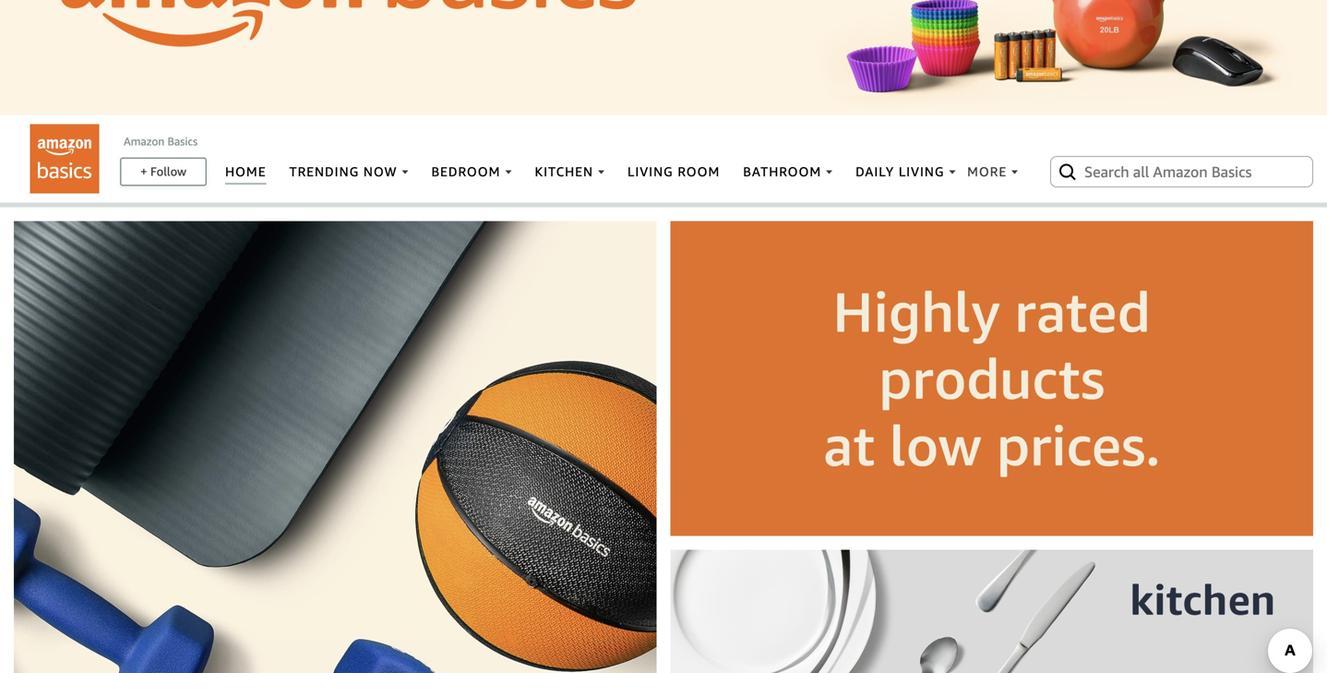 Task type: locate. For each thing, give the bounding box(es) containing it.
amazon
[[124, 135, 165, 148]]

follow
[[151, 164, 187, 179]]

+ follow
[[140, 164, 187, 179]]

+ follow button
[[121, 159, 205, 185]]

Search all Amazon Basics search field
[[1085, 156, 1283, 188]]

basics
[[168, 135, 198, 148]]

amazon basics link
[[124, 135, 198, 148]]

search image
[[1057, 161, 1079, 183]]

amazon basics
[[124, 135, 198, 148]]



Task type: vqa. For each thing, say whether or not it's contained in the screenshot.
the middle section
no



Task type: describe. For each thing, give the bounding box(es) containing it.
amazon basics logo image
[[30, 124, 99, 194]]

+
[[140, 164, 147, 179]]



